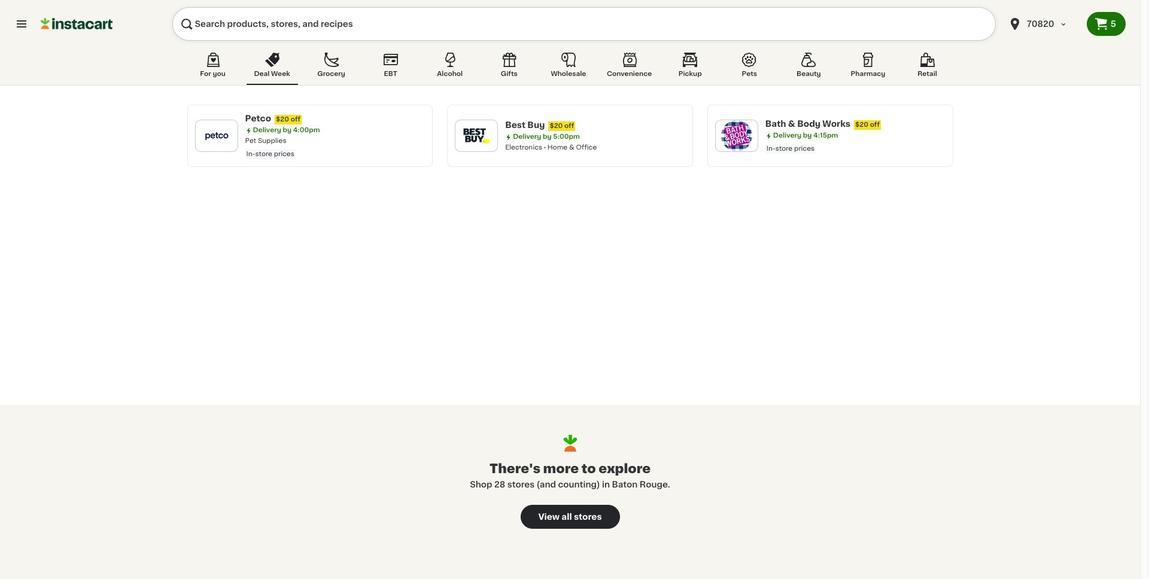 Task type: describe. For each thing, give the bounding box(es) containing it.
1 vertical spatial &
[[569, 144, 574, 151]]

ebt button
[[365, 50, 416, 85]]

view all stores link
[[520, 505, 620, 529]]

1 horizontal spatial prices
[[794, 145, 815, 152]]

wholesale
[[551, 71, 586, 77]]

by for off
[[283, 127, 292, 133]]

all
[[562, 513, 572, 521]]

delivery for petco
[[253, 127, 281, 133]]

retail
[[918, 71, 937, 77]]

bath
[[765, 120, 786, 128]]

electronics home & office
[[505, 144, 597, 151]]

view all stores button
[[520, 505, 620, 529]]

0 horizontal spatial prices
[[274, 151, 294, 157]]

petco
[[245, 114, 271, 123]]

deal
[[254, 71, 270, 77]]

view
[[538, 513, 560, 521]]

deal week button
[[246, 50, 298, 85]]

beauty
[[797, 71, 821, 77]]

0 horizontal spatial in-store prices
[[246, 151, 294, 157]]

beauty button
[[783, 50, 835, 85]]

1 horizontal spatial store
[[776, 145, 793, 152]]

stores inside button
[[574, 513, 602, 521]]

buy
[[528, 121, 545, 129]]

delivery by 4:15pm
[[773, 132, 838, 139]]

view all stores
[[538, 513, 602, 521]]

(and
[[537, 481, 556, 489]]

shop categories tab list
[[187, 50, 953, 85]]

gifts
[[501, 71, 518, 77]]

bath & body works $20 off
[[765, 120, 880, 128]]

1 horizontal spatial &
[[788, 120, 795, 128]]

petco $20 off
[[245, 114, 300, 123]]

convenience button
[[602, 50, 657, 85]]

grocery
[[317, 71, 345, 77]]

stores inside there's more to explore shop 28 stores (and counting) in baton rouge.
[[507, 481, 535, 489]]

works
[[823, 120, 851, 128]]

pickup button
[[665, 50, 716, 85]]

delivery for bath
[[773, 132, 802, 139]]

for you button
[[187, 50, 239, 85]]

70820 button
[[1008, 7, 1080, 41]]

convenience
[[607, 71, 652, 77]]

4:00pm
[[293, 127, 320, 133]]

pet
[[245, 138, 256, 144]]

5
[[1111, 20, 1116, 28]]

by for body
[[803, 132, 812, 139]]

$20 inside the bath & body works $20 off
[[855, 122, 869, 128]]

pharmacy
[[851, 71, 885, 77]]

delivery by 5:00pm
[[513, 133, 580, 140]]

more
[[543, 463, 579, 475]]

instacart image
[[41, 17, 113, 31]]

counting)
[[558, 481, 600, 489]]

for you
[[200, 71, 226, 77]]

pickup
[[679, 71, 702, 77]]



Task type: locate. For each thing, give the bounding box(es) containing it.
$20
[[276, 116, 289, 123], [855, 122, 869, 128], [550, 123, 563, 129]]

1 horizontal spatial stores
[[574, 513, 602, 521]]

in-store prices down 'delivery by 4:15pm'
[[767, 145, 815, 152]]

70820 button
[[1001, 7, 1087, 41]]

0 horizontal spatial $20
[[276, 116, 289, 123]]

there's
[[489, 463, 540, 475]]

0 horizontal spatial by
[[283, 127, 292, 133]]

explore
[[599, 463, 651, 475]]

off inside petco $20 off
[[291, 116, 300, 123]]

there's more to explore shop 28 stores (and counting) in baton rouge.
[[470, 463, 670, 489]]

delivery by 4:00pm
[[253, 127, 320, 133]]

1 horizontal spatial in-
[[767, 145, 776, 152]]

home
[[547, 144, 568, 151]]

5:00pm
[[553, 133, 580, 140]]

bath & body works logo image
[[721, 120, 752, 151]]

office
[[576, 144, 597, 151]]

by up electronics home & office
[[543, 133, 552, 140]]

in-store prices down supplies
[[246, 151, 294, 157]]

0 vertical spatial &
[[788, 120, 795, 128]]

2 horizontal spatial off
[[870, 122, 880, 128]]

best buy logo image
[[461, 120, 492, 151]]

2 horizontal spatial by
[[803, 132, 812, 139]]

stores down there's
[[507, 481, 535, 489]]

delivery up electronics
[[513, 133, 541, 140]]

0 vertical spatial stores
[[507, 481, 535, 489]]

off up 5:00pm
[[564, 123, 574, 129]]

alcohol button
[[424, 50, 476, 85]]

1 horizontal spatial $20
[[550, 123, 563, 129]]

by for $20
[[543, 133, 552, 140]]

$20 right the works
[[855, 122, 869, 128]]

pet supplies
[[245, 138, 286, 144]]

store down 'delivery by 4:15pm'
[[776, 145, 793, 152]]

baton
[[612, 481, 638, 489]]

by
[[283, 127, 292, 133], [803, 132, 812, 139], [543, 133, 552, 140]]

you
[[213, 71, 226, 77]]

stores right "all"
[[574, 513, 602, 521]]

alcohol
[[437, 71, 463, 77]]

prices down 'delivery by 4:15pm'
[[794, 145, 815, 152]]

off right the works
[[870, 122, 880, 128]]

0 horizontal spatial stores
[[507, 481, 535, 489]]

&
[[788, 120, 795, 128], [569, 144, 574, 151]]

gifts button
[[484, 50, 535, 85]]

1 vertical spatial stores
[[574, 513, 602, 521]]

$20 inside petco $20 off
[[276, 116, 289, 123]]

by up supplies
[[283, 127, 292, 133]]

& down 5:00pm
[[569, 144, 574, 151]]

for
[[200, 71, 211, 77]]

prices
[[794, 145, 815, 152], [274, 151, 294, 157]]

body
[[797, 120, 821, 128]]

0 horizontal spatial &
[[569, 144, 574, 151]]

0 horizontal spatial store
[[255, 151, 272, 157]]

stores
[[507, 481, 535, 489], [574, 513, 602, 521]]

1 horizontal spatial by
[[543, 133, 552, 140]]

2 horizontal spatial $20
[[855, 122, 869, 128]]

week
[[271, 71, 290, 77]]

off inside best buy $20 off
[[564, 123, 574, 129]]

0 horizontal spatial in-
[[246, 151, 255, 157]]

wholesale button
[[543, 50, 594, 85]]

$20 up delivery by 4:00pm
[[276, 116, 289, 123]]

shop
[[470, 481, 492, 489]]

in-store prices
[[767, 145, 815, 152], [246, 151, 294, 157]]

5 button
[[1087, 12, 1126, 36]]

delivery
[[253, 127, 281, 133], [773, 132, 802, 139], [513, 133, 541, 140]]

pets
[[742, 71, 757, 77]]

4:15pm
[[813, 132, 838, 139]]

None search field
[[172, 7, 996, 41]]

rouge.
[[640, 481, 670, 489]]

electronics
[[505, 144, 542, 151]]

1 horizontal spatial in-store prices
[[767, 145, 815, 152]]

best buy $20 off
[[505, 121, 574, 129]]

pets button
[[724, 50, 775, 85]]

0 horizontal spatial delivery
[[253, 127, 281, 133]]

to
[[582, 463, 596, 475]]

petco logo image
[[201, 120, 232, 151]]

28
[[494, 481, 505, 489]]

Search field
[[172, 7, 996, 41]]

supplies
[[258, 138, 286, 144]]

deal week
[[254, 71, 290, 77]]

off
[[291, 116, 300, 123], [870, 122, 880, 128], [564, 123, 574, 129]]

1 horizontal spatial off
[[564, 123, 574, 129]]

retail button
[[902, 50, 953, 85]]

delivery for best
[[513, 133, 541, 140]]

in-
[[767, 145, 776, 152], [246, 151, 255, 157]]

best
[[505, 121, 526, 129]]

pharmacy button
[[842, 50, 894, 85]]

in- down pet
[[246, 151, 255, 157]]

off inside the bath & body works $20 off
[[870, 122, 880, 128]]

off up delivery by 4:00pm
[[291, 116, 300, 123]]

in
[[602, 481, 610, 489]]

grocery button
[[306, 50, 357, 85]]

in- down bath
[[767, 145, 776, 152]]

& right bath
[[788, 120, 795, 128]]

store down "pet supplies"
[[255, 151, 272, 157]]

delivery up "pet supplies"
[[253, 127, 281, 133]]

$20 up delivery by 5:00pm
[[550, 123, 563, 129]]

delivery down bath
[[773, 132, 802, 139]]

$20 inside best buy $20 off
[[550, 123, 563, 129]]

70820
[[1027, 20, 1054, 28]]

store
[[776, 145, 793, 152], [255, 151, 272, 157]]

prices down supplies
[[274, 151, 294, 157]]

2 horizontal spatial delivery
[[773, 132, 802, 139]]

by down body
[[803, 132, 812, 139]]

ebt
[[384, 71, 397, 77]]

0 horizontal spatial off
[[291, 116, 300, 123]]

1 horizontal spatial delivery
[[513, 133, 541, 140]]



Task type: vqa. For each thing, say whether or not it's contained in the screenshot.
stock for 4
no



